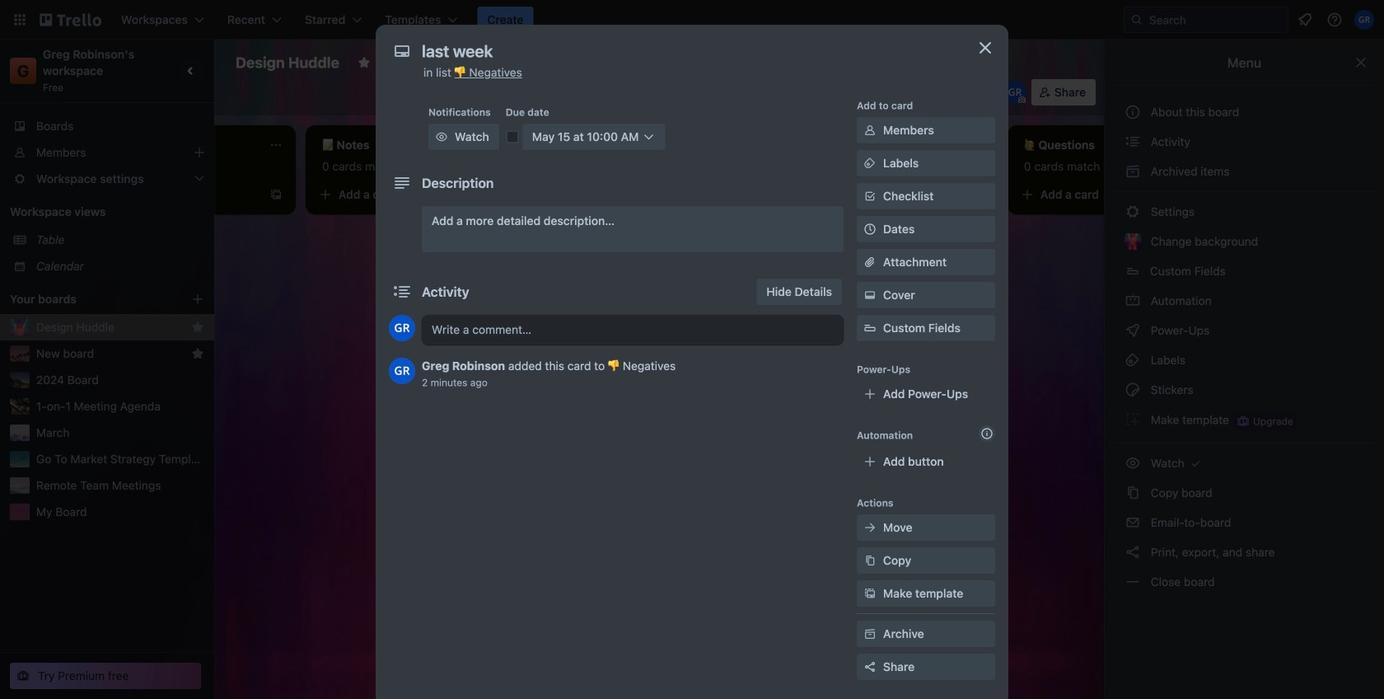 Task type: describe. For each thing, give the bounding box(es) containing it.
0 vertical spatial greg robinson (gregrobinson96) image
[[1355, 10, 1375, 30]]

primary element
[[0, 0, 1385, 40]]

1 horizontal spatial greg robinson (gregrobinson96) image
[[1004, 81, 1027, 104]]

0 horizontal spatial greg robinson (gregrobinson96) image
[[389, 358, 415, 384]]

0 horizontal spatial create from template… image
[[270, 188, 283, 201]]

Write a comment text field
[[422, 315, 844, 345]]

Mark due date as complete checkbox
[[506, 130, 519, 143]]

Board name text field
[[228, 49, 348, 76]]

Search field
[[1144, 8, 1288, 31]]

add board image
[[191, 293, 204, 306]]

search image
[[1131, 13, 1144, 26]]

1 vertical spatial greg robinson (gregrobinson96) image
[[389, 315, 415, 341]]



Task type: locate. For each thing, give the bounding box(es) containing it.
1 horizontal spatial create from template… image
[[972, 249, 985, 262]]

1 starred icon image from the top
[[191, 321, 204, 334]]

your boards with 8 items element
[[10, 289, 167, 309]]

star or unstar board image
[[358, 56, 371, 69]]

sm image
[[862, 122, 879, 138], [862, 287, 879, 303], [1125, 382, 1142, 398], [1125, 455, 1142, 472], [1125, 514, 1142, 531], [862, 626, 879, 642]]

2 starred icon image from the top
[[191, 347, 204, 360]]

1 horizontal spatial greg robinson (gregrobinson96) image
[[1355, 10, 1375, 30]]

0 vertical spatial create from template… image
[[270, 188, 283, 201]]

1 vertical spatial starred icon image
[[191, 347, 204, 360]]

0 vertical spatial starred icon image
[[191, 321, 204, 334]]

None text field
[[414, 36, 958, 66]]

None checkbox
[[791, 208, 848, 228]]

greg robinson (gregrobinson96) image
[[1355, 10, 1375, 30], [389, 315, 415, 341]]

create from template… image
[[270, 188, 283, 201], [972, 249, 985, 262]]

0 notifications image
[[1296, 10, 1316, 30]]

starred icon image
[[191, 321, 204, 334], [191, 347, 204, 360]]

1 vertical spatial greg robinson (gregrobinson96) image
[[389, 358, 415, 384]]

0 horizontal spatial greg robinson (gregrobinson96) image
[[389, 315, 415, 341]]

greg robinson (gregrobinson96) image
[[1004, 81, 1027, 104], [389, 358, 415, 384]]

open information menu image
[[1327, 12, 1344, 28]]

sm image
[[737, 79, 760, 102], [434, 129, 450, 145], [1125, 134, 1142, 150], [862, 155, 879, 171], [1125, 163, 1142, 180], [1125, 204, 1142, 220], [1125, 293, 1142, 309], [1125, 322, 1142, 339], [1125, 352, 1142, 368], [1125, 411, 1142, 428], [1188, 455, 1205, 472], [1125, 485, 1142, 501], [862, 519, 879, 536], [1125, 544, 1142, 561], [862, 552, 879, 569], [1125, 574, 1142, 590], [862, 585, 879, 602]]

close dialog image
[[976, 38, 996, 58]]

0 vertical spatial greg robinson (gregrobinson96) image
[[1004, 81, 1027, 104]]

1 vertical spatial create from template… image
[[972, 249, 985, 262]]



Task type: vqa. For each thing, say whether or not it's contained in the screenshot.
the leftmost 'Create from template…' ICON
yes



